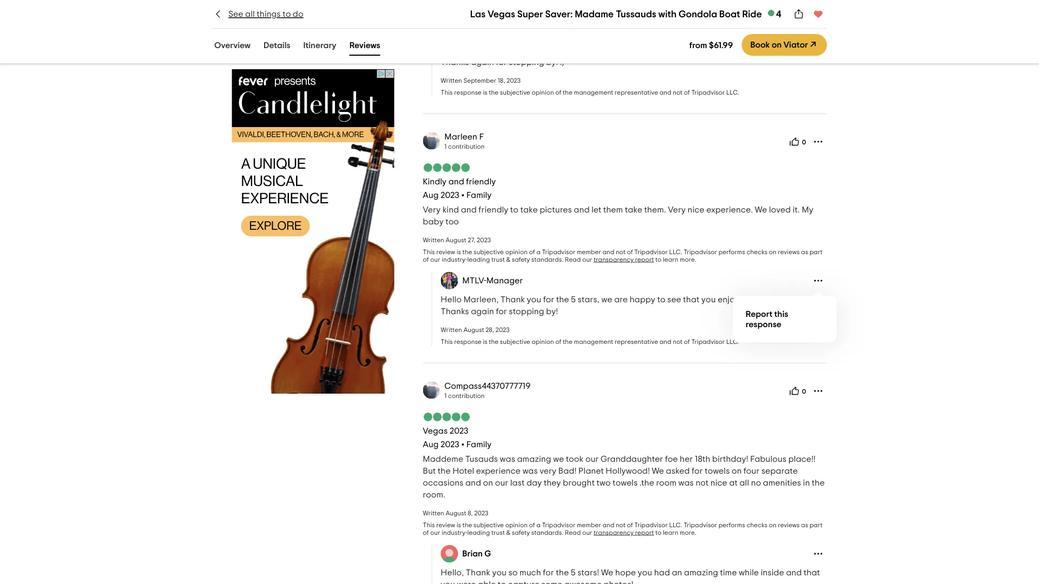 Task type: locate. For each thing, give the bounding box(es) containing it.
transparency report to learn more. up hello marleen, thank you for the 5 stars, we are happy to see that you enjoyed your time here! thanks again for stopping by!
[[594, 257, 697, 263]]

response inside written september 18, 2023 this response is the subjective opinion of the management representative and not of tripadvisor llc.
[[455, 89, 482, 96]]

1 horizontal spatial nice
[[711, 479, 728, 488]]

1 leading from the top
[[468, 7, 490, 13]]

27,
[[468, 237, 476, 244]]

review down written august 8, 2023
[[437, 523, 456, 529]]

saver:
[[546, 9, 573, 19]]

2023 right 27,
[[477, 237, 491, 244]]

and inside written september 18, 2023 this response is the subjective opinion of the management representative and not of tripadvisor llc.
[[660, 89, 672, 96]]

2 representative from the top
[[615, 339, 659, 345]]

• inside vegas 2023 aug 2023 • family
[[462, 441, 465, 449]]

as down my
[[802, 249, 809, 256]]

standards. left madame
[[532, 7, 564, 13]]

1 vertical spatial all
[[740, 479, 750, 488]]

our down written august 8, 2023
[[431, 530, 441, 537]]

amazing inside maddeme tusauds was amazing we took our granddaughter foe her 18th birthday! fabulous place!! but the hotel experience was very bad! planet hollywood! we asked for towels on four separate occasions and on our last day they brought two towels .the room was not nice at all no amenities in the room.
[[517, 455, 552, 464]]

this review is the subjective opinion of a tripadvisor member and not of tripadvisor llc. tripadvisor performs checks on reviews as part of our industry-leading trust & safety standards. read our up hello there, thank you for the 5 stars, we are happy to see that you enjoyed your time here! thanks again for stopping by! :)
[[423, 0, 823, 13]]

again
[[471, 58, 494, 67], [471, 308, 494, 316]]

1 reviews from the top
[[779, 0, 800, 6]]

1 0 button from the top
[[787, 133, 810, 150]]

0 vertical spatial •
[[462, 191, 465, 200]]

2 vertical spatial industry-
[[442, 530, 468, 537]]

opinion for 1st transparency report link
[[506, 0, 528, 6]]

leading for compass44370777719
[[468, 530, 490, 537]]

vegas up maddeme
[[423, 427, 448, 436]]

august for 2023
[[446, 511, 467, 517]]

1 transparency report to learn more. from the top
[[594, 7, 697, 13]]

1 vertical spatial 5
[[571, 296, 576, 304]]

5 up :)
[[560, 46, 564, 55]]

0 horizontal spatial we
[[602, 569, 614, 578]]

details button
[[262, 38, 293, 56]]

contribution inside compass44370777719 1 contribution
[[448, 393, 485, 400]]

all inside maddeme tusauds was amazing we took our granddaughter foe her 18th birthday! fabulous place!! but the hotel experience was very bad! planet hollywood! we asked for towels on four separate occasions and on our last day they brought two towels .the room was not nice at all no amenities in the room.
[[740, 479, 750, 488]]

2 vertical spatial checks
[[747, 523, 768, 529]]

checks down no
[[747, 523, 768, 529]]

1 take from the left
[[521, 206, 538, 214]]

0 vertical spatial transparency report link
[[594, 7, 654, 13]]

see inside hello there, thank you for the 5 stars, we are happy to see that you enjoyed your time here! thanks again for stopping by! :)
[[656, 46, 670, 55]]

1 thanks from the top
[[441, 58, 469, 67]]

management down hello marleen, thank you for the 5 stars, we are happy to see that you enjoyed your time here! thanks again for stopping by!
[[574, 339, 614, 345]]

again inside hello there, thank you for the 5 stars, we are happy to see that you enjoyed your time here! thanks again for stopping by! :)
[[471, 58, 494, 67]]

by! inside hello there, thank you for the 5 stars, we are happy to see that you enjoyed your time here! thanks again for stopping by! :)
[[547, 58, 558, 67]]

1 mtlv- from the top
[[463, 27, 487, 36]]

representative inside written august 28, 2023 this response is the subjective opinion of the management representative and not of tripadvisor llc.
[[615, 339, 659, 345]]

industry- down written august 8, 2023
[[442, 530, 468, 537]]

hello for hello there, thank you for the 5 stars, we are happy to see that you enjoyed your time here! thanks again for stopping by! :)
[[441, 46, 462, 55]]

0 button for maddeme tusauds was amazing we took our granddaughter foe her 18th birthday! fabulous place!! but the hotel experience was very bad! planet hollywood! we asked for towels on four separate occasions and on our last day they brought two towels .the room was not nice at all no amenities in the room.
[[787, 383, 810, 400]]

standards.
[[532, 7, 564, 13], [532, 257, 564, 263], [532, 530, 564, 537]]

thank for there,
[[489, 46, 514, 55]]

for inside hello, thank you so much for the 5 stars! we hope you had an amazing time while inside and that you were able to capture some awesome photos!
[[543, 569, 555, 578]]

stars, inside hello marleen, thank you for the 5 stars, we are happy to see that you enjoyed your time here! thanks again for stopping by!
[[578, 296, 600, 304]]

written left 28,
[[441, 327, 462, 334]]

written inside written september 18, 2023 this response is the subjective opinion of the management representative and not of tripadvisor llc.
[[441, 77, 462, 84]]

had
[[655, 569, 671, 578]]

was up experience
[[500, 455, 516, 464]]

5 inside hello there, thank you for the 5 stars, we are happy to see that you enjoyed your time here! thanks again for stopping by! :)
[[560, 46, 564, 55]]

transparency report link left with
[[594, 7, 654, 13]]

1 again from the top
[[471, 58, 494, 67]]

0 horizontal spatial amazing
[[517, 455, 552, 464]]

1 vertical spatial trust
[[492, 257, 505, 263]]

0 vertical spatial mtlv-manager
[[463, 27, 523, 36]]

3 standards. from the top
[[532, 530, 564, 537]]

5.0 of 5 bubbles image for vegas
[[423, 413, 471, 422]]

2 & from the top
[[507, 257, 511, 263]]

1 inside marleen f 1 contribution
[[445, 143, 447, 150]]

1 learn from the top
[[663, 7, 679, 13]]

1 vertical spatial 0
[[803, 389, 807, 396]]

our right saver:
[[583, 7, 593, 13]]

2 report from the top
[[636, 257, 654, 263]]

2 1 from the top
[[445, 393, 447, 400]]

book
[[751, 41, 770, 49]]

tripadvisor inside written september 18, 2023 this response is the subjective opinion of the management representative and not of tripadvisor llc.
[[692, 89, 725, 96]]

2 vertical spatial standards.
[[532, 530, 564, 537]]

them.
[[645, 206, 667, 214]]

1 open options menu image from the top
[[814, 26, 824, 37]]

time inside hello there, thank you for the 5 stars, we are happy to see that you enjoyed your time here! thanks again for stopping by! :)
[[760, 46, 777, 55]]

our down written august 27, 2023
[[431, 257, 441, 263]]

are inside hello marleen, thank you for the 5 stars, we are happy to see that you enjoyed your time here! thanks again for stopping by!
[[615, 296, 628, 304]]

2 vertical spatial read
[[565, 530, 581, 537]]

3 a from the top
[[537, 523, 541, 529]]

written for written august 27, 2023
[[423, 237, 445, 244]]

no
[[752, 479, 762, 488]]

0
[[803, 139, 807, 146], [803, 389, 807, 396]]

written inside written august 28, 2023 this response is the subjective opinion of the management representative and not of tripadvisor llc.
[[441, 327, 462, 334]]

we
[[590, 46, 601, 55], [602, 296, 613, 304], [554, 455, 564, 464]]

3 & from the top
[[507, 530, 511, 537]]

0 vertical spatial your
[[740, 46, 758, 55]]

enjoyed up report
[[718, 296, 750, 304]]

2 safety from the top
[[512, 257, 530, 263]]

more. for birthday!
[[680, 530, 697, 537]]

performs for very
[[719, 249, 746, 256]]

transparency report to learn more. for compass44370777719
[[594, 530, 697, 537]]

representative for marleen,
[[615, 339, 659, 345]]

2 as from the top
[[802, 249, 809, 256]]

see inside hello marleen, thank you for the 5 stars, we are happy to see that you enjoyed your time here! thanks again for stopping by!
[[668, 296, 682, 304]]

brought
[[563, 479, 595, 488]]

1 5.0 of 5 bubbles image from the top
[[423, 163, 471, 172]]

1 vertical spatial mtlv-manager
[[463, 277, 523, 285]]

:)
[[560, 58, 565, 67]]

1 right marleen f "image"
[[445, 143, 447, 150]]

2023 inside written september 18, 2023 this response is the subjective opinion of the management representative and not of tripadvisor llc.
[[507, 77, 521, 84]]

5 up awesome
[[571, 569, 576, 578]]

5.0 of 5 bubbles image
[[423, 163, 471, 172], [423, 413, 471, 422]]

2 member from the top
[[577, 249, 602, 256]]

0 vertical spatial 0
[[803, 139, 807, 146]]

a for compass44370777719
[[537, 523, 541, 529]]

stopping inside hello marleen, thank you for the 5 stars, we are happy to see that you enjoyed your time here! thanks again for stopping by!
[[509, 308, 545, 316]]

3 transparency from the top
[[594, 530, 634, 537]]

see
[[229, 10, 243, 18]]

1 aug from the top
[[423, 191, 439, 200]]

on down loved
[[770, 249, 777, 256]]

1 vertical spatial nice
[[711, 479, 728, 488]]

0 vertical spatial again
[[471, 58, 494, 67]]

hotel
[[453, 467, 475, 476]]

read right "super"
[[565, 7, 581, 13]]

1 stopping from the top
[[509, 58, 545, 67]]

2 learn from the top
[[663, 257, 679, 263]]

3 read from the top
[[565, 530, 581, 537]]

0 vertical spatial checks
[[747, 0, 768, 6]]

your inside hello marleen, thank you for the 5 stars, we are happy to see that you enjoyed your time here! thanks again for stopping by!
[[752, 296, 770, 304]]

checks down experience.
[[747, 249, 768, 256]]

subjective for compass44370777719 transparency report link
[[474, 523, 504, 529]]

for
[[532, 46, 543, 55], [496, 58, 507, 67], [544, 296, 555, 304], [496, 308, 507, 316], [692, 467, 703, 476], [543, 569, 555, 578]]

1 vertical spatial representative
[[615, 339, 659, 345]]

room
[[657, 479, 677, 488]]

tab list
[[199, 36, 396, 58]]

2 vertical spatial time
[[721, 569, 738, 578]]

management down hello there, thank you for the 5 stars, we are happy to see that you enjoyed your time here! thanks again for stopping by! :)
[[574, 89, 614, 96]]

member down brought
[[577, 523, 602, 529]]

2 management from the top
[[574, 339, 614, 345]]

2 read from the top
[[565, 257, 581, 263]]

2023 inside kindly and friendly aug 2023 • family
[[441, 191, 460, 200]]

1 • from the top
[[462, 191, 465, 200]]

happy
[[618, 46, 644, 55], [630, 296, 656, 304]]

3 reviews from the top
[[779, 523, 800, 529]]

2 vertical spatial thank
[[466, 569, 491, 578]]

report up hope
[[636, 530, 654, 537]]

your up report
[[752, 296, 770, 304]]

0 vertical spatial industry-
[[442, 7, 468, 13]]

opinion inside written august 28, 2023 this response is the subjective opinion of the management representative and not of tripadvisor llc.
[[532, 339, 554, 345]]

2 trust from the top
[[492, 257, 505, 263]]

enjoyed inside hello there, thank you for the 5 stars, we are happy to see that you enjoyed your time here! thanks again for stopping by! :)
[[706, 46, 738, 55]]

0 vertical spatial stars,
[[566, 46, 588, 55]]

1 vertical spatial review
[[437, 249, 456, 256]]

0 button for very kind and friendly to take pictures and let them take them. very nice experience. we loved it. my baby too
[[787, 133, 810, 150]]

this review is the subjective opinion of a tripadvisor member and not of tripadvisor llc. tripadvisor performs checks on reviews as part of our industry-leading trust & safety standards. read our up hope
[[423, 523, 823, 537]]

the inside hello, thank you so much for the 5 stars! we hope you had an amazing time while inside and that you were able to capture some awesome photos!
[[556, 569, 569, 578]]

we left loved
[[755, 206, 768, 214]]

2 0 button from the top
[[787, 383, 810, 400]]

report for compass44370777719
[[636, 530, 654, 537]]

2 more. from the top
[[680, 257, 697, 263]]

leading down 27,
[[468, 257, 490, 263]]

stars, up written september 18, 2023 this response is the subjective opinion of the management representative and not of tripadvisor llc.
[[566, 46, 588, 55]]

boat
[[720, 9, 741, 19]]

time left while
[[721, 569, 738, 578]]

1 0 from the top
[[803, 139, 807, 146]]

tripadvisor
[[542, 0, 576, 6], [635, 0, 668, 6], [684, 0, 718, 6], [692, 89, 725, 96], [542, 249, 576, 256], [635, 249, 668, 256], [684, 249, 718, 256], [692, 339, 725, 345], [542, 523, 576, 529], [635, 523, 668, 529], [684, 523, 718, 529]]

0 vertical spatial happy
[[618, 46, 644, 55]]

written for written august 28, 2023 this response is the subjective opinion of the management representative and not of tripadvisor llc.
[[441, 327, 462, 334]]

1 manager from the top
[[487, 27, 523, 36]]

1 vertical spatial 0 button
[[787, 383, 810, 400]]

industry- down written august 27, 2023
[[442, 257, 468, 263]]

0 vertical spatial reviews
[[779, 0, 800, 6]]

hello, thank you so much for the 5 stars! we hope you had an amazing time while inside and that you were able to capture some awesome photos!
[[441, 569, 821, 585]]

foe
[[666, 455, 678, 464]]

1 1 from the top
[[445, 143, 447, 150]]

3 performs from the top
[[719, 523, 746, 529]]

0 vertical spatial family
[[467, 191, 492, 200]]

performs down at
[[719, 523, 746, 529]]

thank
[[489, 46, 514, 55], [501, 296, 525, 304], [466, 569, 491, 578]]

open options menu image for maddeme tusauds was amazing we took our granddaughter foe her 18th birthday! fabulous place!! but the hotel experience was very bad! planet hollywood! we asked for towels on four separate occasions and on our last day they brought two towels .the room was not nice at all no amenities in the room.
[[814, 386, 824, 397]]

transparency report to learn more. for marleen f
[[594, 257, 697, 263]]

amazing up very on the bottom of the page
[[517, 455, 552, 464]]

that inside hello there, thank you for the 5 stars, we are happy to see that you enjoyed your time here! thanks again for stopping by! :)
[[672, 46, 688, 55]]

planet
[[579, 467, 604, 476]]

industry- up mtlv manager icon
[[442, 7, 468, 13]]

0 vertical spatial contribution
[[448, 143, 485, 150]]

on up 4
[[770, 0, 777, 6]]

2 stopping from the top
[[509, 308, 545, 316]]

here! inside hello there, thank you for the 5 stars, we are happy to see that you enjoyed your time here! thanks again for stopping by! :)
[[778, 46, 799, 55]]

1 standards. from the top
[[532, 7, 564, 13]]

written left september
[[441, 77, 462, 84]]

2 transparency from the top
[[594, 257, 634, 263]]

0 vertical spatial amazing
[[517, 455, 552, 464]]

details
[[264, 41, 291, 50]]

2 this review is the subjective opinion of a tripadvisor member and not of tripadvisor llc. tripadvisor performs checks on reviews as part of our industry-leading trust & safety standards. read our from the top
[[423, 249, 823, 263]]

is for compass44370777719 transparency report link
[[457, 523, 461, 529]]

mtlv-manager up the marleen,
[[463, 277, 523, 285]]

1 mtlv-manager from the top
[[463, 27, 523, 36]]

thanks down the marleen,
[[441, 308, 469, 316]]

standards. up "much"
[[532, 530, 564, 537]]

trust for compass44370777719
[[492, 530, 505, 537]]

more.
[[680, 7, 697, 13], [680, 257, 697, 263], [680, 530, 697, 537]]

2 performs from the top
[[719, 249, 746, 256]]

again down the marleen,
[[471, 308, 494, 316]]

3 open options menu image from the top
[[814, 386, 824, 397]]

advertisement region
[[232, 69, 395, 394]]

your for hello marleen, thank you for the 5 stars, we are happy to see that you enjoyed your time here! thanks again for stopping by!
[[752, 296, 770, 304]]

leading up there,
[[468, 7, 490, 13]]

2 mtlv- from the top
[[463, 277, 487, 285]]

enjoyed for hello marleen, thank you for the 5 stars, we are happy to see that you enjoyed your time here! thanks again for stopping by!
[[718, 296, 750, 304]]

1 vertical spatial are
[[615, 296, 628, 304]]

is down september
[[483, 89, 488, 96]]

transparency report link for compass44370777719
[[594, 530, 654, 537]]

3 member from the top
[[577, 523, 602, 529]]

1 vertical spatial learn
[[663, 257, 679, 263]]

by! up written august 28, 2023 this response is the subjective opinion of the management representative and not of tripadvisor llc.
[[547, 308, 558, 316]]

5 inside hello marleen, thank you for the 5 stars, we are happy to see that you enjoyed your time here! thanks again for stopping by!
[[571, 296, 576, 304]]

and inside hello, thank you so much for the 5 stars! we hope you had an amazing time while inside and that you were able to capture some awesome photos!
[[787, 569, 802, 578]]

1 vertical spatial time
[[772, 296, 788, 304]]

by! for marleen,
[[547, 308, 558, 316]]

1 vertical spatial mtlv-manager link
[[463, 277, 523, 285]]

nice inside very kind and friendly to take pictures and let them take them. very nice experience. we loved it. my baby too
[[688, 206, 705, 214]]

we inside hello marleen, thank you for the 5 stars, we are happy to see that you enjoyed your time here! thanks again for stopping by!
[[602, 296, 613, 304]]

industry- for marleen f
[[442, 257, 468, 263]]

on down experience
[[483, 479, 494, 488]]

not inside written september 18, 2023 this response is the subjective opinion of the management representative and not of tripadvisor llc.
[[673, 89, 683, 96]]

time for hello marleen, thank you for the 5 stars, we are happy to see that you enjoyed your time here! thanks again for stopping by!
[[772, 296, 788, 304]]

my
[[802, 206, 814, 214]]

1 vertical spatial standards.
[[532, 257, 564, 263]]

0 vertical spatial 5
[[560, 46, 564, 55]]

written for written august 8, 2023
[[423, 511, 445, 517]]

0 horizontal spatial all
[[245, 10, 255, 18]]

1 vertical spatial friendly
[[479, 206, 509, 214]]

1 mtlv-manager link from the top
[[463, 27, 523, 36]]

transparency report link
[[594, 7, 654, 13], [594, 257, 654, 263], [594, 530, 654, 537]]

vegas right las
[[488, 9, 516, 19]]

ride
[[743, 9, 763, 19]]

on up at
[[732, 467, 742, 476]]

is down written august 27, 2023
[[457, 249, 461, 256]]

hello inside hello there, thank you for the 5 stars, we are happy to see that you enjoyed your time here! thanks again for stopping by! :)
[[441, 46, 462, 55]]

read down pictures
[[565, 257, 581, 263]]

1 vertical spatial by!
[[547, 308, 558, 316]]

as down in
[[802, 523, 809, 529]]

2023
[[507, 77, 521, 84], [441, 191, 460, 200], [477, 237, 491, 244], [496, 327, 510, 334], [450, 427, 469, 436], [441, 441, 460, 449], [475, 511, 489, 517]]

august inside written august 28, 2023 this response is the subjective opinion of the management representative and not of tripadvisor llc.
[[464, 327, 485, 334]]

2 0 from the top
[[803, 389, 807, 396]]

are for there,
[[603, 46, 616, 55]]

and
[[603, 0, 615, 6], [660, 89, 672, 96], [449, 177, 465, 186], [461, 206, 477, 214], [574, 206, 590, 214], [603, 249, 615, 256], [660, 339, 672, 345], [466, 479, 482, 488], [603, 523, 615, 529], [787, 569, 802, 578]]

mtlv-manager link
[[463, 27, 523, 36], [463, 277, 523, 285]]

1 vertical spatial transparency report to learn more.
[[594, 257, 697, 263]]

2 vertical spatial more.
[[680, 530, 697, 537]]

0 horizontal spatial nice
[[688, 206, 705, 214]]

0 for very kind and friendly to take pictures and let them take them. very nice experience. we loved it. my baby too
[[803, 139, 807, 146]]

kind
[[443, 206, 459, 214]]

stars, inside hello there, thank you for the 5 stars, we are happy to see that you enjoyed your time here! thanks again for stopping by! :)
[[566, 46, 588, 55]]

2 mtlv-manager from the top
[[463, 277, 523, 285]]

5.0 of 5 bubbles image for kindly
[[423, 163, 471, 172]]

2023 for aug
[[441, 441, 460, 449]]

mtlv-manager link down las
[[463, 27, 523, 36]]

august left 27,
[[446, 237, 467, 244]]

0 vertical spatial more.
[[680, 7, 697, 13]]

management inside written september 18, 2023 this response is the subjective opinion of the management representative and not of tripadvisor llc.
[[574, 89, 614, 96]]

towels down birthday!
[[705, 467, 730, 476]]

mtlv-manager link for there,
[[463, 27, 523, 36]]

0 vertical spatial open options menu image
[[814, 26, 824, 37]]

1 horizontal spatial was
[[523, 467, 538, 476]]

2 vertical spatial review
[[437, 523, 456, 529]]

we inside hello, thank you so much for the 5 stars! we hope you had an amazing time while inside and that you were able to capture some awesome photos!
[[602, 569, 614, 578]]

super
[[518, 9, 544, 19]]

transparency
[[594, 7, 634, 13], [594, 257, 634, 263], [594, 530, 634, 537]]

0 vertical spatial representative
[[615, 89, 659, 96]]

0 for maddeme tusauds was amazing we took our granddaughter foe her 18th birthday! fabulous place!! but the hotel experience was very bad! planet hollywood! we asked for towels on four separate occasions and on our last day they brought two towels .the room was not nice at all no amenities in the room.
[[803, 389, 807, 396]]

2 family from the top
[[467, 441, 492, 449]]

member down let
[[577, 249, 602, 256]]

2 5.0 of 5 bubbles image from the top
[[423, 413, 471, 422]]

5
[[560, 46, 564, 55], [571, 296, 576, 304], [571, 569, 576, 578]]

brian g image
[[441, 546, 458, 563]]

compass44370777719
[[445, 382, 531, 391]]

1 horizontal spatial we
[[652, 467, 665, 476]]

1 horizontal spatial towels
[[705, 467, 730, 476]]

1 vertical spatial mtlv-
[[463, 277, 487, 285]]

2 vertical spatial transparency report to learn more.
[[594, 530, 697, 537]]

0 vertical spatial stopping
[[509, 58, 545, 67]]

1 vertical spatial your
[[752, 296, 770, 304]]

0 vertical spatial here!
[[778, 46, 799, 55]]

standards. down pictures
[[532, 257, 564, 263]]

marleen f 1 contribution
[[445, 132, 485, 150]]

august left 28,
[[464, 327, 485, 334]]

response inside written august 28, 2023 this response is the subjective opinion of the management representative and not of tripadvisor llc.
[[455, 339, 482, 345]]

1 vertical spatial thank
[[501, 296, 525, 304]]

2 horizontal spatial was
[[679, 479, 694, 488]]

experience.
[[707, 206, 754, 214]]

1 right the compass44370777719 "image"
[[445, 393, 447, 400]]

report up hello marleen, thank you for the 5 stars, we are happy to see that you enjoyed your time here! thanks again for stopping by!
[[636, 257, 654, 263]]

3 part from the top
[[810, 523, 823, 529]]

2 checks from the top
[[747, 249, 768, 256]]

see for hello marleen, thank you for the 5 stars, we are happy to see that you enjoyed your time here! thanks again for stopping by!
[[668, 296, 682, 304]]

1 vertical spatial a
[[537, 249, 541, 256]]

towels down hollywood!
[[613, 479, 638, 488]]

3 checks from the top
[[747, 523, 768, 529]]

0 vertical spatial standards.
[[532, 7, 564, 13]]

kindly and friendly aug 2023 • family
[[423, 177, 496, 200]]

3 transparency report link from the top
[[594, 530, 654, 537]]

time
[[760, 46, 777, 55], [772, 296, 788, 304], [721, 569, 738, 578]]

part up close options menu image
[[810, 249, 823, 256]]

that inside hello marleen, thank you for the 5 stars, we are happy to see that you enjoyed your time here! thanks again for stopping by!
[[684, 296, 700, 304]]

transparency report to learn more. up had
[[594, 530, 697, 537]]

representative inside written september 18, 2023 this response is the subjective opinion of the management representative and not of tripadvisor llc.
[[615, 89, 659, 96]]

2 hello from the top
[[441, 296, 462, 304]]

1 vertical spatial amazing
[[685, 569, 719, 578]]

maddeme tusauds was amazing we took our granddaughter foe her 18th birthday! fabulous place!! but the hotel experience was very bad! planet hollywood! we asked for towels on four separate occasions and on our last day they brought two towels .the room was not nice at all no amenities in the room.
[[423, 455, 825, 500]]

2 vertical spatial this review is the subjective opinion of a tripadvisor member and not of tripadvisor llc. tripadvisor performs checks on reviews as part of our industry-leading trust & safety standards. read our
[[423, 523, 823, 537]]

2 manager from the top
[[487, 277, 523, 285]]

0 vertical spatial a
[[537, 0, 541, 6]]

subjective inside written august 28, 2023 this response is the subjective opinion of the management representative and not of tripadvisor llc.
[[500, 339, 531, 345]]

& for marleen f
[[507, 257, 511, 263]]

thanks inside hello marleen, thank you for the 5 stars, we are happy to see that you enjoyed your time here! thanks again for stopping by!
[[441, 308, 469, 316]]

stars, up written august 28, 2023 this response is the subjective opinion of the management representative and not of tripadvisor llc.
[[578, 296, 600, 304]]

again inside hello marleen, thank you for the 5 stars, we are happy to see that you enjoyed your time here! thanks again for stopping by!
[[471, 308, 494, 316]]

1 vertical spatial contribution
[[448, 393, 485, 400]]

response down september
[[455, 89, 482, 96]]

hello down mtlv manager image at the top left of the page
[[441, 296, 462, 304]]

thank up able
[[466, 569, 491, 578]]

0 vertical spatial this review is the subjective opinion of a tripadvisor member and not of tripadvisor llc. tripadvisor performs checks on reviews as part of our industry-leading trust & safety standards. read our
[[423, 0, 823, 13]]

0 vertical spatial time
[[760, 46, 777, 55]]

1 vertical spatial stopping
[[509, 308, 545, 316]]

0 horizontal spatial take
[[521, 206, 538, 214]]

the inside hello marleen, thank you for the 5 stars, we are happy to see that you enjoyed your time here! thanks again for stopping by!
[[557, 296, 570, 304]]

2 vertical spatial 5
[[571, 569, 576, 578]]

time inside hello marleen, thank you for the 5 stars, we are happy to see that you enjoyed your time here! thanks again for stopping by!
[[772, 296, 788, 304]]

transparency up hello there, thank you for the 5 stars, we are happy to see that you enjoyed your time here! thanks again for stopping by! :)
[[594, 7, 634, 13]]

reviews
[[350, 41, 381, 50]]

3 transparency report to learn more. from the top
[[594, 530, 697, 537]]

mtlv-manager for there,
[[463, 27, 523, 36]]

mtlv- up the marleen,
[[463, 277, 487, 285]]

2 contribution from the top
[[448, 393, 485, 400]]

3 safety from the top
[[512, 530, 530, 537]]

0 vertical spatial thanks
[[441, 58, 469, 67]]

1 horizontal spatial amazing
[[685, 569, 719, 578]]

2 vertical spatial open options menu image
[[814, 386, 824, 397]]

compass44370777719 image
[[423, 382, 441, 399]]

1 vertical spatial 5.0 of 5 bubbles image
[[423, 413, 471, 422]]

time for hello there, thank you for the 5 stars, we are happy to see that you enjoyed your time here! thanks again for stopping by! :)
[[760, 46, 777, 55]]

transparency down very kind and friendly to take pictures and let them take them. very nice experience. we loved it. my baby too
[[594, 257, 634, 263]]

2023 right 8,
[[475, 511, 489, 517]]

this inside written september 18, 2023 this response is the subjective opinion of the management representative and not of tripadvisor llc.
[[441, 89, 453, 96]]

in
[[804, 479, 811, 488]]

of
[[529, 0, 535, 6], [627, 0, 633, 6], [423, 7, 429, 13], [556, 89, 562, 96], [684, 89, 690, 96], [529, 249, 535, 256], [627, 249, 633, 256], [423, 257, 429, 263], [556, 339, 562, 345], [684, 339, 690, 345], [529, 523, 535, 529], [627, 523, 633, 529], [423, 530, 429, 537]]

1 transparency report link from the top
[[594, 7, 654, 13]]

representative
[[615, 89, 659, 96], [615, 339, 659, 345]]

• down the vegas 2023 link
[[462, 441, 465, 449]]

2 again from the top
[[471, 308, 494, 316]]

3 trust from the top
[[492, 530, 505, 537]]

part
[[810, 0, 823, 6], [810, 249, 823, 256], [810, 523, 823, 529]]

1 vertical spatial •
[[462, 441, 465, 449]]

2 review from the top
[[437, 249, 456, 256]]

0 horizontal spatial we
[[554, 455, 564, 464]]

2 vertical spatial august
[[446, 511, 467, 517]]

let
[[592, 206, 602, 214]]

response
[[455, 89, 482, 96], [746, 320, 782, 329], [455, 339, 482, 345]]

reviews up share icon
[[779, 0, 800, 6]]

thank right there,
[[489, 46, 514, 55]]

transparency report link down very kind and friendly to take pictures and let them take them. very nice experience. we loved it. my baby too
[[594, 257, 654, 263]]

stopping inside hello there, thank you for the 5 stars, we are happy to see that you enjoyed your time here! thanks again for stopping by! :)
[[509, 58, 545, 67]]

3 learn from the top
[[663, 530, 679, 537]]

2 • from the top
[[462, 441, 465, 449]]

compass44370777719 1 contribution
[[445, 382, 531, 400]]

contribution
[[448, 143, 485, 150], [448, 393, 485, 400]]

is inside written august 28, 2023 this response is the subjective opinion of the management representative and not of tripadvisor llc.
[[483, 339, 488, 345]]

& for compass44370777719
[[507, 530, 511, 537]]

see all things to do
[[229, 10, 304, 18]]

hello down mtlv manager icon
[[441, 46, 462, 55]]

we up room
[[652, 467, 665, 476]]

1 family from the top
[[467, 191, 492, 200]]

stopping
[[509, 58, 545, 67], [509, 308, 545, 316]]

again for there,
[[471, 58, 494, 67]]

read up stars!
[[565, 530, 581, 537]]

2023 right 28,
[[496, 327, 510, 334]]

by!
[[547, 58, 558, 67], [547, 308, 558, 316]]

thank inside hello there, thank you for the 5 stars, we are happy to see that you enjoyed your time here! thanks again for stopping by! :)
[[489, 46, 514, 55]]

1 by! from the top
[[547, 58, 558, 67]]

1 vertical spatial read
[[565, 257, 581, 263]]

open options menu image
[[814, 26, 824, 37], [814, 136, 824, 147], [814, 386, 824, 397]]

0 vertical spatial part
[[810, 0, 823, 6]]

remove from trip image
[[814, 9, 824, 19]]

5 up written august 28, 2023 this response is the subjective opinion of the management representative and not of tripadvisor llc.
[[571, 296, 576, 304]]

contribution inside marleen f 1 contribution
[[448, 143, 485, 150]]

3 review from the top
[[437, 523, 456, 529]]

enjoyed for hello there, thank you for the 5 stars, we are happy to see that you enjoyed your time here! thanks again for stopping by! :)
[[706, 46, 738, 55]]

on down amenities at the right bottom of the page
[[770, 523, 777, 529]]

vegas 2023 link
[[423, 427, 469, 436]]

time inside hello, thank you so much for the 5 stars! we hope you had an amazing time while inside and that you were able to capture some awesome photos!
[[721, 569, 738, 578]]

f
[[480, 132, 484, 141]]

2023 right 18,
[[507, 77, 521, 84]]

subjective for 1st transparency report link
[[474, 0, 504, 6]]

llc.
[[670, 0, 683, 6], [727, 89, 740, 96], [670, 249, 683, 256], [727, 339, 740, 345], [670, 523, 683, 529]]

book on viator link
[[742, 34, 828, 56]]

aug up maddeme
[[423, 441, 439, 449]]

1 vertical spatial member
[[577, 249, 602, 256]]

2 reviews from the top
[[779, 249, 800, 256]]

2 vertical spatial a
[[537, 523, 541, 529]]

enjoyed inside hello marleen, thank you for the 5 stars, we are happy to see that you enjoyed your time here! thanks again for stopping by!
[[718, 296, 750, 304]]

3 as from the top
[[802, 523, 809, 529]]

• inside kindly and friendly aug 2023 • family
[[462, 191, 465, 200]]

learn for 18th
[[663, 530, 679, 537]]

2 transparency report link from the top
[[594, 257, 654, 263]]

opinion inside written september 18, 2023 this response is the subjective opinion of the management representative and not of tripadvisor llc.
[[532, 89, 554, 96]]

we inside hello there, thank you for the 5 stars, we are happy to see that you enjoyed your time here! thanks again for stopping by! :)
[[590, 46, 601, 55]]

is inside written september 18, 2023 this response is the subjective opinion of the management representative and not of tripadvisor llc.
[[483, 89, 488, 96]]

nice
[[688, 206, 705, 214], [711, 479, 728, 488]]

4
[[777, 9, 782, 19]]

transparency report link up hope
[[594, 530, 654, 537]]

your for hello there, thank you for the 5 stars, we are happy to see that you enjoyed your time here! thanks again for stopping by! :)
[[740, 46, 758, 55]]

2 vertical spatial transparency
[[594, 530, 634, 537]]

family inside vegas 2023 aug 2023 • family
[[467, 441, 492, 449]]

and inside kindly and friendly aug 2023 • family
[[449, 177, 465, 186]]

3 report from the top
[[636, 530, 654, 537]]

hello inside hello marleen, thank you for the 5 stars, we are happy to see that you enjoyed your time here! thanks again for stopping by!
[[441, 296, 462, 304]]

thanks inside hello there, thank you for the 5 stars, we are happy to see that you enjoyed your time here! thanks again for stopping by! :)
[[441, 58, 469, 67]]

by! inside hello marleen, thank you for the 5 stars, we are happy to see that you enjoyed your time here! thanks again for stopping by!
[[547, 308, 558, 316]]

las vegas super saver: madame tussauds with gondola boat ride
[[471, 9, 763, 19]]

again down there,
[[471, 58, 494, 67]]

1 contribution from the top
[[448, 143, 485, 150]]

member for compass44370777719
[[577, 523, 602, 529]]

your right $61.99
[[740, 46, 758, 55]]

your inside hello there, thank you for the 5 stars, we are happy to see that you enjoyed your time here! thanks again for stopping by! :)
[[740, 46, 758, 55]]

0 vertical spatial manager
[[487, 27, 523, 36]]

0 vertical spatial safety
[[512, 7, 530, 13]]

1 horizontal spatial very
[[669, 206, 686, 214]]

here! inside hello marleen, thank you for the 5 stars, we are happy to see that you enjoyed your time here! thanks again for stopping by!
[[790, 296, 810, 304]]

response inside report this response
[[746, 320, 782, 329]]

transparency report link for marleen f
[[594, 257, 654, 263]]

as
[[802, 0, 809, 6], [802, 249, 809, 256], [802, 523, 809, 529]]

is up mtlv manager icon
[[457, 0, 461, 6]]

1 industry- from the top
[[442, 7, 468, 13]]

1 vertical spatial hello
[[441, 296, 462, 304]]

management for there,
[[574, 89, 614, 96]]

thank inside hello, thank you so much for the 5 stars! we hope you had an amazing time while inside and that you were able to capture some awesome photos!
[[466, 569, 491, 578]]

1 vertical spatial leading
[[468, 257, 490, 263]]

reviews for maddeme tusauds was amazing we took our granddaughter foe her 18th birthday! fabulous place!! but the hotel experience was very bad! planet hollywood! we asked for towels on four separate occasions and on our last day they brought two towels .the room was not nice at all no amenities in the room.
[[779, 523, 800, 529]]

2 aug from the top
[[423, 441, 439, 449]]

open options menu image
[[814, 549, 824, 560]]

1 vertical spatial response
[[746, 320, 782, 329]]

2 vertical spatial as
[[802, 523, 809, 529]]

2023 inside written august 28, 2023 this response is the subjective opinion of the management representative and not of tripadvisor llc.
[[496, 327, 510, 334]]

2 a from the top
[[537, 249, 541, 256]]

0 vertical spatial transparency report to learn more.
[[594, 7, 697, 13]]

friendly down marleen f 1 contribution
[[467, 177, 496, 186]]

3 more. from the top
[[680, 530, 697, 537]]

as up share icon
[[802, 0, 809, 6]]

0 horizontal spatial very
[[423, 206, 441, 214]]

1 vertical spatial august
[[464, 327, 485, 334]]

0 horizontal spatial towels
[[613, 479, 638, 488]]

2023 for 18,
[[507, 77, 521, 84]]

part for maddeme tusauds was amazing we took our granddaughter foe her 18th birthday! fabulous place!! but the hotel experience was very bad! planet hollywood! we asked for towels on four separate occasions and on our last day they brought two towels .the room was not nice at all no amenities in the room.
[[810, 523, 823, 529]]

3 industry- from the top
[[442, 530, 468, 537]]

here! for hello marleen, thank you for the 5 stars, we are happy to see that you enjoyed your time here! thanks again for stopping by!
[[790, 296, 810, 304]]

reviews down amenities at the right bottom of the page
[[779, 523, 800, 529]]

response down the marleen,
[[455, 339, 482, 345]]

are inside hello there, thank you for the 5 stars, we are happy to see that you enjoyed your time here! thanks again for stopping by! :)
[[603, 46, 616, 55]]

1 review from the top
[[437, 0, 456, 6]]

1 hello from the top
[[441, 46, 462, 55]]

was
[[500, 455, 516, 464], [523, 467, 538, 476], [679, 479, 694, 488]]

nice left experience.
[[688, 206, 705, 214]]

on
[[770, 0, 777, 6], [772, 41, 782, 49], [770, 249, 777, 256], [732, 467, 742, 476], [483, 479, 494, 488], [770, 523, 777, 529]]

stars, for there,
[[566, 46, 588, 55]]

1 vertical spatial we
[[602, 296, 613, 304]]

very right them.
[[669, 206, 686, 214]]

subjective down 18,
[[500, 89, 531, 96]]

2 vertical spatial transparency report link
[[594, 530, 654, 537]]

1 vertical spatial aug
[[423, 441, 439, 449]]

2 standards. from the top
[[532, 257, 564, 263]]

nice left at
[[711, 479, 728, 488]]

we down madame
[[590, 46, 601, 55]]

thanks for marleen,
[[441, 308, 469, 316]]

management inside written august 28, 2023 this response is the subjective opinion of the management representative and not of tripadvisor llc.
[[574, 339, 614, 345]]

this inside written august 28, 2023 this response is the subjective opinion of the management representative and not of tripadvisor llc.
[[441, 339, 453, 345]]

itinerary button
[[301, 38, 339, 56]]

1 management from the top
[[574, 89, 614, 96]]

2 vertical spatial report
[[636, 530, 654, 537]]

transparency report to learn more. up hello there, thank you for the 5 stars, we are happy to see that you enjoyed your time here! thanks again for stopping by! :)
[[594, 7, 697, 13]]

2 part from the top
[[810, 249, 823, 256]]

vegas
[[488, 9, 516, 19], [423, 427, 448, 436]]

member
[[577, 0, 602, 6], [577, 249, 602, 256], [577, 523, 602, 529]]

1
[[445, 143, 447, 150], [445, 393, 447, 400]]

book on viator
[[751, 41, 809, 49]]

are down "las vegas super saver: madame tussauds with gondola boat ride"
[[603, 46, 616, 55]]

representative for there,
[[615, 89, 659, 96]]

thank inside hello marleen, thank you for the 5 stars, we are happy to see that you enjoyed your time here! thanks again for stopping by!
[[501, 296, 525, 304]]

2 vertical spatial trust
[[492, 530, 505, 537]]

for inside maddeme tusauds was amazing we took our granddaughter foe her 18th birthday! fabulous place!! but the hotel experience was very bad! planet hollywood! we asked for towels on four separate occasions and on our last day they brought two towels .the room was not nice at all no amenities in the room.
[[692, 467, 703, 476]]

2 mtlv-manager link from the top
[[463, 277, 523, 285]]

granddaughter
[[601, 455, 664, 464]]

written for written september 18, 2023 this response is the subjective opinion of the management representative and not of tripadvisor llc.
[[441, 77, 462, 84]]

subjective for transparency report link associated with marleen f
[[474, 249, 504, 256]]

0 vertical spatial mtlv-manager link
[[463, 27, 523, 36]]

happy inside hello marleen, thank you for the 5 stars, we are happy to see that you enjoyed your time here! thanks again for stopping by!
[[630, 296, 656, 304]]

this
[[775, 310, 789, 319]]

more. for them.
[[680, 257, 697, 263]]

1 vertical spatial here!
[[790, 296, 810, 304]]

your
[[740, 46, 758, 55], [752, 296, 770, 304]]

performs for fabulous
[[719, 523, 746, 529]]

2 vertical spatial part
[[810, 523, 823, 529]]

transparency report to learn more.
[[594, 7, 697, 13], [594, 257, 697, 263], [594, 530, 697, 537]]

this review is the subjective opinion of a tripadvisor member and not of tripadvisor llc. tripadvisor performs checks on reviews as part of our industry-leading trust & safety standards. read our
[[423, 0, 823, 13], [423, 249, 823, 263], [423, 523, 823, 537]]

contribution down marleen f link
[[448, 143, 485, 150]]



Task type: describe. For each thing, give the bounding box(es) containing it.
stopping for there,
[[509, 58, 545, 67]]

1 this review is the subjective opinion of a tripadvisor member and not of tripadvisor llc. tripadvisor performs checks on reviews as part of our industry-leading trust & safety standards. read our from the top
[[423, 0, 823, 13]]

stopping for marleen,
[[509, 308, 545, 316]]

0 vertical spatial towels
[[705, 467, 730, 476]]

llc. for compass44370777719 transparency report link
[[670, 523, 683, 529]]

happy for marleen,
[[630, 296, 656, 304]]

that inside hello, thank you so much for the 5 stars! we hope you had an amazing time while inside and that you were able to capture some awesome photos!
[[804, 569, 821, 578]]

28,
[[486, 327, 494, 334]]

that for hello there, thank you for the 5 stars, we are happy to see that you enjoyed your time here! thanks again for stopping by! :)
[[672, 46, 688, 55]]

1 inside compass44370777719 1 contribution
[[445, 393, 447, 400]]

as for very kind and friendly to take pictures and let them take them. very nice experience. we loved it. my baby too
[[802, 249, 809, 256]]

2023 for 27,
[[477, 237, 491, 244]]

1 a from the top
[[537, 0, 541, 6]]

transparency for marleen f
[[594, 257, 634, 263]]

2 vertical spatial was
[[679, 479, 694, 488]]

august for and
[[446, 237, 467, 244]]

written august 27, 2023
[[423, 237, 491, 244]]

but
[[423, 467, 436, 476]]

too
[[446, 218, 459, 226]]

occasions
[[423, 479, 464, 488]]

trust for marleen f
[[492, 257, 505, 263]]

1 trust from the top
[[492, 7, 505, 13]]

very
[[540, 467, 557, 476]]

2 take from the left
[[625, 206, 643, 214]]

family inside kindly and friendly aug 2023 • family
[[467, 191, 492, 200]]

this review is the subjective opinion of a tripadvisor member and not of tripadvisor llc. tripadvisor performs checks on reviews as part of our industry-leading trust & safety standards. read our for compass44370777719
[[423, 523, 823, 537]]

marleen,
[[464, 296, 499, 304]]

stars, for marleen,
[[578, 296, 600, 304]]

transparency for compass44370777719
[[594, 530, 634, 537]]

0 vertical spatial vegas
[[488, 9, 516, 19]]

to inside hello there, thank you for the 5 stars, we are happy to see that you enjoyed your time here! thanks again for stopping by! :)
[[646, 46, 654, 55]]

1 performs from the top
[[719, 0, 746, 6]]

vegas 2023 aug 2023 • family
[[423, 427, 492, 449]]

report
[[746, 310, 773, 319]]

our left las
[[431, 7, 441, 13]]

response for hello there, thank you for the 5 stars, we are happy to see that you enjoyed your time here! thanks again for stopping by! :)
[[455, 89, 482, 96]]

very kind and friendly to take pictures and let them take them. very nice experience. we loved it. my baby too
[[423, 206, 814, 226]]

all inside see all things to do link
[[245, 10, 255, 18]]

nice inside maddeme tusauds was amazing we took our granddaughter foe her 18th birthday! fabulous place!! but the hotel experience was very bad! planet hollywood! we asked for towels on four separate occasions and on our last day they brought two towels .the room was not nice at all no amenities in the room.
[[711, 479, 728, 488]]

not inside maddeme tusauds was amazing we took our granddaughter foe her 18th birthday! fabulous place!! but the hotel experience was very bad! planet hollywood! we asked for towels on four separate occasions and on our last day they brought two towels .the room was not nice at all no amenities in the room.
[[696, 479, 709, 488]]

as for maddeme tusauds was amazing we took our granddaughter foe her 18th birthday! fabulous place!! but the hotel experience was very bad! planet hollywood! we asked for towels on four separate occasions and on our last day they brought two towels .the room was not nice at all no amenities in the room.
[[802, 523, 809, 529]]

inside
[[761, 569, 785, 578]]

review for compass44370777719
[[437, 523, 456, 529]]

things
[[257, 10, 281, 18]]

our down let
[[583, 257, 593, 263]]

2 very from the left
[[669, 206, 686, 214]]

1 as from the top
[[802, 0, 809, 6]]

thanks for there,
[[441, 58, 469, 67]]

four
[[744, 467, 760, 476]]

vegas inside vegas 2023 aug 2023 • family
[[423, 427, 448, 436]]

we for marleen,
[[602, 296, 613, 304]]

is for 1st transparency report link
[[457, 0, 461, 6]]

friendly inside kindly and friendly aug 2023 • family
[[467, 177, 496, 186]]

this review is the subjective opinion of a tripadvisor member and not of tripadvisor llc. tripadvisor performs checks on reviews as part of our industry-leading trust & safety standards. read our for marleen f
[[423, 249, 823, 263]]

hollywood!
[[606, 467, 650, 476]]

1 checks from the top
[[747, 0, 768, 6]]

18th
[[695, 455, 711, 464]]

is for transparency report link associated with marleen f
[[457, 249, 461, 256]]

llc. inside written september 18, 2023 this response is the subjective opinion of the management representative and not of tripadvisor llc.
[[727, 89, 740, 96]]

overview
[[214, 41, 251, 50]]

report this response
[[746, 310, 789, 329]]

from
[[690, 41, 708, 50]]

standards. for marleen f
[[532, 257, 564, 263]]

compass44370777719 link
[[445, 382, 531, 391]]

again for marleen,
[[471, 308, 494, 316]]

mtlv manager image
[[441, 23, 458, 40]]

last
[[511, 479, 525, 488]]

we for there,
[[590, 46, 601, 55]]

this for transparency report link associated with marleen f
[[423, 249, 435, 256]]

happy for there,
[[618, 46, 644, 55]]

marleen f link
[[445, 132, 484, 141]]

it.
[[793, 206, 801, 214]]

opinion for compass44370777719 transparency report link
[[506, 523, 528, 529]]

mtlv-manager link for marleen,
[[463, 277, 523, 285]]

our down experience
[[495, 479, 509, 488]]

awesome
[[565, 581, 602, 585]]

bad!
[[559, 467, 577, 476]]

experience
[[477, 467, 521, 476]]

subjective inside written september 18, 2023 this response is the subjective opinion of the management representative and not of tripadvisor llc.
[[500, 89, 531, 96]]

mtlv manager image
[[441, 272, 458, 290]]

at
[[730, 479, 738, 488]]

hello for hello marleen, thank you for the 5 stars, we are happy to see that you enjoyed your time here! thanks again for stopping by!
[[441, 296, 462, 304]]

learn for take
[[663, 257, 679, 263]]

marleen f image
[[423, 132, 441, 150]]

read for marleen f
[[565, 257, 581, 263]]

mtlv- for marleen,
[[463, 277, 487, 285]]

separate
[[762, 467, 798, 476]]

2023 for 8,
[[475, 511, 489, 517]]

industry- for compass44370777719
[[442, 530, 468, 537]]

share image
[[794, 9, 805, 19]]

here! for hello there, thank you for the 5 stars, we are happy to see that you enjoyed your time here! thanks again for stopping by! :)
[[778, 46, 799, 55]]

opinion for transparency report link associated with marleen f
[[506, 249, 528, 256]]

room.
[[423, 491, 446, 500]]

1 read from the top
[[565, 7, 581, 13]]

the inside hello there, thank you for the 5 stars, we are happy to see that you enjoyed your time here! thanks again for stopping by! :)
[[545, 46, 558, 55]]

review for marleen
[[437, 249, 456, 256]]

two
[[597, 479, 611, 488]]

5 for marleen,
[[571, 296, 576, 304]]

september
[[464, 77, 497, 84]]

las
[[471, 9, 486, 19]]

response for hello marleen, thank you for the 5 stars, we are happy to see that you enjoyed your time here! thanks again for stopping by!
[[455, 339, 482, 345]]

not inside written august 28, 2023 this response is the subjective opinion of the management representative and not of tripadvisor llc.
[[673, 339, 683, 345]]

so
[[509, 569, 518, 578]]

1 safety from the top
[[512, 7, 530, 13]]

standards. for compass44370777719
[[532, 530, 564, 537]]

we inside maddeme tusauds was amazing we took our granddaughter foe her 18th birthday! fabulous place!! but the hotel experience was very bad! planet hollywood! we asked for towels on four separate occasions and on our last day they brought two towels .the room was not nice at all no amenities in the room.
[[652, 467, 665, 476]]

her
[[680, 455, 694, 464]]

itinerary
[[304, 41, 337, 50]]

brian g
[[463, 550, 491, 559]]

hello there, thank you for the 5 stars, we are happy to see that you enjoyed your time here! thanks again for stopping by! :)
[[441, 46, 799, 67]]

1 report from the top
[[636, 7, 654, 13]]

amazing inside hello, thank you so much for the 5 stars! we hope you had an amazing time while inside and that you were able to capture some awesome photos!
[[685, 569, 719, 578]]

with
[[659, 9, 677, 19]]

they
[[544, 479, 561, 488]]

to inside hello marleen, thank you for the 5 stars, we are happy to see that you enjoyed your time here! thanks again for stopping by!
[[658, 296, 666, 304]]

checks for nice
[[747, 249, 768, 256]]

5 inside hello, thank you so much for the 5 stars! we hope you had an amazing time while inside and that you were able to capture some awesome photos!
[[571, 569, 576, 578]]

written august 28, 2023 this response is the subjective opinion of the management representative and not of tripadvisor llc.
[[441, 327, 740, 345]]

much
[[520, 569, 542, 578]]

friendly inside very kind and friendly to take pictures and let them take them. very nice experience. we loved it. my baby too
[[479, 206, 509, 214]]

5 for there,
[[560, 46, 564, 55]]

brian
[[463, 550, 483, 559]]

0 vertical spatial was
[[500, 455, 516, 464]]

kindly and friendly link
[[423, 177, 496, 186]]

1 transparency from the top
[[594, 7, 634, 13]]

g
[[485, 550, 491, 559]]

mtlv- for there,
[[463, 27, 487, 36]]

fabulous
[[751, 455, 787, 464]]

llc. inside written august 28, 2023 this response is the subjective opinion of the management representative and not of tripadvisor llc.
[[727, 339, 740, 345]]

1 & from the top
[[507, 7, 511, 13]]

viator
[[784, 41, 809, 49]]

were
[[457, 581, 476, 585]]

close options menu image
[[814, 276, 824, 286]]

management for marleen,
[[574, 339, 614, 345]]

this for 1st transparency report link
[[423, 0, 435, 6]]

while
[[739, 569, 760, 578]]

8,
[[468, 511, 473, 517]]

to inside hello, thank you so much for the 5 stars! we hope you had an amazing time while inside and that you were able to capture some awesome photos!
[[498, 581, 506, 585]]

tripadvisor inside written august 28, 2023 this response is the subjective opinion of the management representative and not of tripadvisor llc.
[[692, 339, 725, 345]]

manager for marleen,
[[487, 277, 523, 285]]

see all things to do link
[[212, 8, 304, 20]]

.the
[[640, 479, 655, 488]]

1 member from the top
[[577, 0, 602, 6]]

marleen
[[445, 132, 478, 141]]

baby
[[423, 218, 444, 226]]

thank for marleen,
[[501, 296, 525, 304]]

safety for compass44370777719
[[512, 530, 530, 537]]

2023 for 28,
[[496, 327, 510, 334]]

report for marleen f
[[636, 257, 654, 263]]

written august 8, 2023
[[423, 511, 489, 517]]

1 part from the top
[[810, 0, 823, 6]]

mtlv-manager for marleen,
[[463, 277, 523, 285]]

amenities
[[764, 479, 802, 488]]

reviews button
[[348, 38, 383, 56]]

able
[[478, 581, 496, 585]]

we inside very kind and friendly to take pictures and let them take them. very nice experience. we loved it. my baby too
[[755, 206, 768, 214]]

manager for there,
[[487, 27, 523, 36]]

written september 18, 2023 this response is the subjective opinion of the management representative and not of tripadvisor llc.
[[441, 77, 740, 96]]

to inside very kind and friendly to take pictures and let them take them. very nice experience. we loved it. my baby too
[[511, 206, 519, 214]]

part for very kind and friendly to take pictures and let them take them. very nice experience. we loved it. my baby too
[[810, 249, 823, 256]]

there,
[[464, 46, 487, 55]]

tussauds
[[616, 9, 657, 19]]

reviews for very kind and friendly to take pictures and let them take them. very nice experience. we loved it. my baby too
[[779, 249, 800, 256]]

member for marleen f
[[577, 249, 602, 256]]

1 more. from the top
[[680, 7, 697, 13]]

a for marleen f
[[537, 249, 541, 256]]

took
[[566, 455, 584, 464]]

from $61.99
[[690, 41, 734, 50]]

on right book
[[772, 41, 782, 49]]

day
[[527, 479, 542, 488]]

our up stars!
[[583, 530, 593, 537]]

capture
[[508, 581, 540, 585]]

tab list containing overview
[[199, 36, 396, 58]]

birthday!
[[713, 455, 749, 464]]

hello marleen, thank you for the 5 stars, we are happy to see that you enjoyed your time here! thanks again for stopping by!
[[441, 296, 810, 316]]

by! for there,
[[547, 58, 558, 67]]

them
[[604, 206, 624, 214]]

photos!
[[604, 581, 634, 585]]

our up planet
[[586, 455, 599, 464]]

gondola
[[679, 9, 718, 19]]

hope
[[616, 569, 636, 578]]

and inside written august 28, 2023 this response is the subjective opinion of the management representative and not of tripadvisor llc.
[[660, 339, 672, 345]]

stars!
[[578, 569, 600, 578]]

1 vertical spatial towels
[[613, 479, 638, 488]]

and inside maddeme tusauds was amazing we took our granddaughter foe her 18th birthday! fabulous place!! but the hotel experience was very bad! planet hollywood! we asked for towels on four separate occasions and on our last day they brought two towels .the room was not nice at all no amenities in the room.
[[466, 479, 482, 488]]

see for hello there, thank you for the 5 stars, we are happy to see that you enjoyed your time here! thanks again for stopping by! :)
[[656, 46, 670, 55]]

tusauds
[[466, 455, 498, 464]]

read for compass44370777719
[[565, 530, 581, 537]]

$61.99
[[710, 41, 734, 50]]

aug inside vegas 2023 aug 2023 • family
[[423, 441, 439, 449]]

that for hello marleen, thank you for the 5 stars, we are happy to see that you enjoyed your time here! thanks again for stopping by!
[[684, 296, 700, 304]]

llc. for 1st transparency report link
[[670, 0, 683, 6]]

aug inside kindly and friendly aug 2023 • family
[[423, 191, 439, 200]]

this for compass44370777719 transparency report link
[[423, 523, 435, 529]]

leading for marleen
[[468, 257, 490, 263]]

place!!
[[789, 455, 816, 464]]

we inside maddeme tusauds was amazing we took our granddaughter foe her 18th birthday! fabulous place!! but the hotel experience was very bad! planet hollywood! we asked for towels on four separate occasions and on our last day they brought two towels .the room was not nice at all no amenities in the room.
[[554, 455, 564, 464]]

checks for place!!
[[747, 523, 768, 529]]

1 very from the left
[[423, 206, 441, 214]]

overview button
[[212, 38, 253, 56]]

2023 up maddeme
[[450, 427, 469, 436]]



Task type: vqa. For each thing, say whether or not it's contained in the screenshot.
see related to Hello Marleen, Thank you for the 5 stars, we are happy to see that you enjoyed your time here! Thanks again for stopping by!
yes



